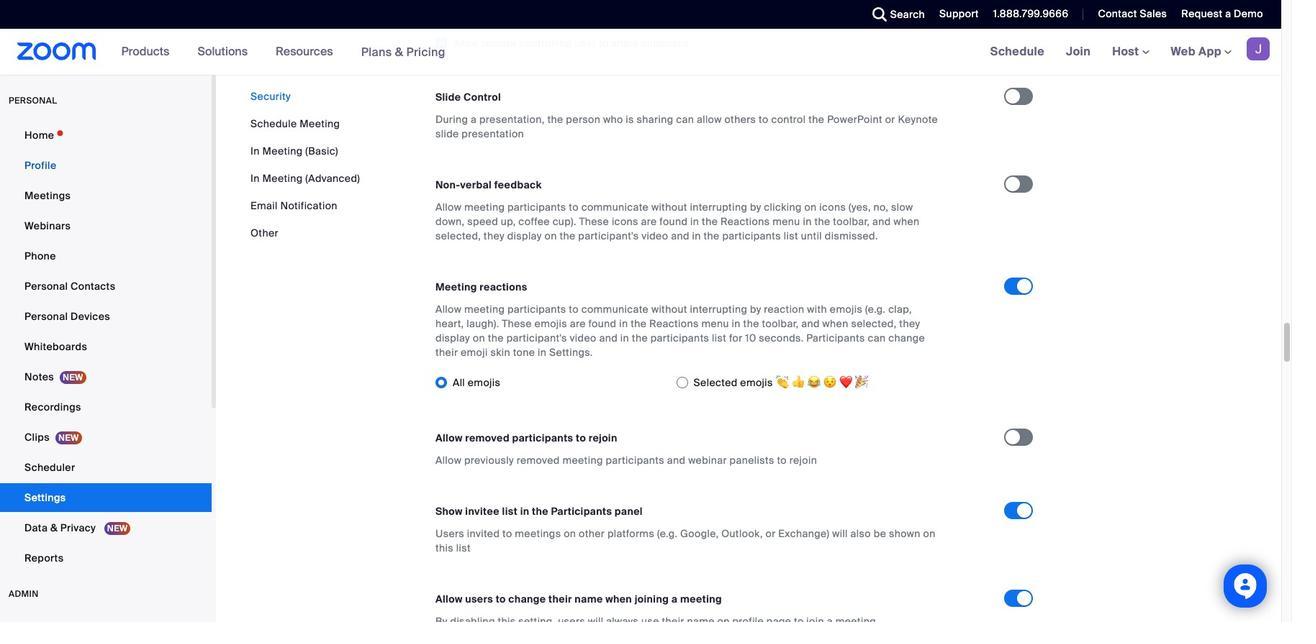 Task type: locate. For each thing, give the bounding box(es) containing it.
they down the clap,
[[899, 318, 920, 331]]

slide control
[[436, 91, 501, 104]]

1 vertical spatial toolbar,
[[762, 318, 799, 331]]

1 vertical spatial is
[[626, 113, 634, 126]]

product information navigation
[[111, 29, 456, 76]]

participants down with
[[807, 332, 865, 345]]

1 vertical spatial in
[[251, 172, 260, 185]]

when down slow
[[894, 216, 920, 228]]

0 vertical spatial in
[[251, 145, 260, 158]]

0 vertical spatial schedule
[[990, 44, 1045, 59]]

display
[[507, 230, 542, 243], [436, 332, 470, 345]]

reactions inside allow meeting participants to communicate without interrupting by clicking on icons (yes, no, slow down, speed up, coffee cup). these icons are found in the reactions menu in the toolbar, and when selected, they display on the participant's video and in the participants list until dismissed.
[[721, 216, 770, 228]]

0 vertical spatial who
[[605, 7, 625, 20]]

(e.g. inside 'allow meeting participants to communicate without interrupting by reaction with emojis (e.g. clap, heart, laugh). these emojis are found in the reactions menu in the toolbar, and when selected, they display on the participant's video and in the participants list for 10 seconds. participants can change their emoji skin tone in settings.'
[[865, 303, 886, 316]]

selected, down down,
[[436, 230, 481, 243]]

1 vertical spatial rejoin
[[790, 455, 817, 468]]

0 horizontal spatial participants
[[551, 506, 612, 519]]

reports link
[[0, 544, 212, 573]]

or inside 'during a presentation, the person who is sharing can allow others to control the powerpoint or keynote slide presentation'
[[885, 113, 896, 126]]

remote
[[482, 37, 517, 50]]

platforms
[[608, 528, 655, 541]]

on down the laugh). at the left of the page
[[473, 332, 485, 345]]

1 horizontal spatial when
[[823, 318, 849, 331]]

0 horizontal spatial &
[[50, 522, 58, 535]]

personal up "whiteboards"
[[24, 310, 68, 323]]

1 vertical spatial person
[[566, 113, 601, 126]]

who inside 'during a presentation, the person who is sharing can allow others to control the powerpoint or keynote slide presentation'
[[603, 113, 623, 126]]

by inside 'allow meeting participants to communicate without interrupting by reaction with emojis (e.g. clap, heart, laugh). these emojis are found in the reactions menu in the toolbar, and when selected, they display on the participant's video and in the participants list for 10 seconds. participants can change their emoji skin tone in settings.'
[[750, 303, 761, 316]]

they down the speed
[[484, 230, 505, 243]]

1 horizontal spatial schedule
[[990, 44, 1045, 59]]

0 vertical spatial selected,
[[436, 230, 481, 243]]

the
[[549, 7, 565, 20], [811, 7, 827, 20], [548, 113, 564, 126], [809, 113, 825, 126], [702, 216, 718, 228], [815, 216, 831, 228], [560, 230, 576, 243], [704, 230, 720, 243], [631, 318, 647, 331], [743, 318, 759, 331], [488, 332, 504, 345], [632, 332, 648, 345], [532, 506, 549, 519]]

1 vertical spatial participant's
[[507, 332, 567, 345]]

0 vertical spatial without
[[652, 201, 687, 214]]

or right the outlook,
[[766, 528, 776, 541]]

1 vertical spatial who
[[603, 113, 623, 126]]

emojis up settings.
[[535, 318, 567, 331]]

0 vertical spatial rejoin
[[589, 432, 618, 445]]

0 vertical spatial menu
[[773, 216, 800, 228]]

allow up down,
[[436, 201, 462, 214]]

their
[[436, 347, 458, 360], [549, 594, 572, 606]]

allow left users
[[436, 594, 463, 606]]

1 horizontal spatial change
[[889, 332, 925, 345]]

meeting inside 'allow meeting participants to communicate without interrupting by reaction with emojis (e.g. clap, heart, laugh). these emojis are found in the reactions menu in the toolbar, and when selected, they display on the participant's video and in the participants list for 10 seconds. participants can change their emoji skin tone in settings.'
[[464, 303, 505, 316]]

removed up the previously
[[465, 432, 510, 445]]

found inside 'allow meeting participants to communicate without interrupting by reaction with emojis (e.g. clap, heart, laugh). these emojis are found in the reactions menu in the toolbar, and when selected, they display on the participant's video and in the participants list for 10 seconds. participants can change their emoji skin tone in settings.'
[[589, 318, 617, 331]]

communicate for these
[[582, 201, 649, 214]]

meeting up email notification
[[262, 172, 303, 185]]

communicate inside allow meeting participants to communicate without interrupting by clicking on icons (yes, no, slow down, speed up, coffee cup). these icons are found in the reactions menu in the toolbar, and when selected, they display on the participant's video and in the participants list until dismissed.
[[582, 201, 649, 214]]

list left until on the top of the page
[[784, 230, 798, 243]]

& right data
[[50, 522, 58, 535]]

0 vertical spatial icons
[[820, 201, 846, 214]]

2 in from the top
[[251, 172, 260, 185]]

sharing,
[[507, 7, 547, 20]]

person
[[568, 7, 603, 20], [566, 113, 601, 126]]

0 vertical spatial is
[[628, 7, 636, 20]]

and
[[873, 216, 891, 228], [671, 230, 690, 243], [802, 318, 820, 331], [599, 332, 618, 345], [667, 455, 686, 468]]

also
[[851, 528, 871, 541]]

menu down clicking
[[773, 216, 800, 228]]

on left 'other'
[[564, 528, 576, 541]]

during inside 'during a presentation, the person who is sharing can allow others to control the powerpoint or keynote slide presentation'
[[436, 113, 468, 126]]

0 vertical spatial participants
[[807, 332, 865, 345]]

meeting up heart,
[[436, 281, 477, 294]]

person for sharing,
[[568, 7, 603, 20]]

1 horizontal spatial these
[[579, 216, 609, 228]]

to inside users invited to meetings on other platforms (e.g. google, outlook, or exchange) will also be shown on this list
[[503, 528, 512, 541]]

0 horizontal spatial when
[[606, 594, 632, 606]]

allow inside allow meeting participants to communicate without interrupting by clicking on icons (yes, no, slow down, speed up, coffee cup). these icons are found in the reactions menu in the toolbar, and when selected, they display on the participant's video and in the participants list until dismissed.
[[436, 201, 462, 214]]

emojis
[[830, 303, 863, 316], [535, 318, 567, 331], [468, 377, 501, 390], [740, 377, 773, 390]]

0 horizontal spatial reactions
[[650, 318, 699, 331]]

0 vertical spatial interrupting
[[690, 201, 748, 214]]

control left powerpoint at the right of page
[[771, 113, 806, 126]]

person up user
[[568, 7, 603, 20]]

0 vertical spatial allow
[[699, 7, 724, 20]]

1 horizontal spatial reactions
[[721, 216, 770, 228]]

a left 'demo'
[[1226, 7, 1231, 20]]

meeting down the schedule meeting link
[[262, 145, 303, 158]]

1 vertical spatial found
[[589, 318, 617, 331]]

0 vertical spatial by
[[750, 201, 761, 214]]

menu inside allow meeting participants to communicate without interrupting by clicking on icons (yes, no, slow down, speed up, coffee cup). these icons are found in the reactions menu in the toolbar, and when selected, they display on the participant's video and in the participants list until dismissed.
[[773, 216, 800, 228]]

1 horizontal spatial found
[[660, 216, 688, 228]]

0 vertical spatial when
[[894, 216, 920, 228]]

allow inside 'allow meeting participants to communicate without interrupting by reaction with emojis (e.g. clap, heart, laugh). these emojis are found in the reactions menu in the toolbar, and when selected, they display on the participant's video and in the participants list for 10 seconds. participants can change their emoji skin tone in settings.'
[[436, 303, 462, 316]]

participants up coffee
[[508, 201, 566, 214]]

0 vertical spatial they
[[484, 230, 505, 243]]

1 personal from the top
[[24, 280, 68, 293]]

1 horizontal spatial they
[[899, 318, 920, 331]]

participants left the for
[[651, 332, 709, 345]]

interrupting left clicking
[[690, 201, 748, 214]]

&
[[395, 44, 403, 59], [50, 522, 58, 535]]

others inside 'during a presentation, the person who is sharing can allow others to control the powerpoint or keynote slide presentation'
[[725, 113, 756, 126]]

allow left remote
[[453, 37, 479, 50]]

control
[[464, 91, 501, 104]]

allow
[[453, 37, 479, 50], [436, 201, 462, 214], [436, 303, 462, 316], [436, 432, 463, 445], [436, 455, 462, 468], [436, 594, 463, 606]]

2 during from the top
[[436, 113, 468, 126]]

users
[[465, 594, 493, 606]]

these
[[579, 216, 609, 228], [502, 318, 532, 331]]

personal devices link
[[0, 302, 212, 331]]

1 vertical spatial change
[[509, 594, 546, 606]]

1.888.799.9666 button up join
[[983, 0, 1072, 29]]

video inside 'allow meeting participants to communicate without interrupting by reaction with emojis (e.g. clap, heart, laugh). these emojis are found in the reactions menu in the toolbar, and when selected, they display on the participant's video and in the participants list for 10 seconds. participants can change their emoji skin tone in settings.'
[[570, 332, 597, 345]]

0 horizontal spatial these
[[502, 318, 532, 331]]

banner
[[0, 29, 1282, 76]]

without for reactions
[[652, 303, 687, 316]]

1 vertical spatial allow
[[697, 113, 722, 126]]

toolbar, inside allow meeting participants to communicate without interrupting by clicking on icons (yes, no, slow down, speed up, coffee cup). these icons are found in the reactions menu in the toolbar, and when selected, they display on the participant's video and in the participants list until dismissed.
[[833, 216, 870, 228]]

products
[[121, 44, 169, 59]]

& right plans
[[395, 44, 403, 59]]

controlling
[[520, 37, 572, 50]]

schedule inside the meetings navigation
[[990, 44, 1045, 59]]

allow meeting participants to communicate without interrupting by reaction with emojis (e.g. clap, heart, laugh). these emojis are found in the reactions menu in the toolbar, and when selected, they display on the participant's video and in the participants list for 10 seconds. participants can change their emoji skin tone in settings.
[[436, 303, 925, 360]]

demo
[[1234, 7, 1264, 20]]

meeting for schedule meeting
[[300, 117, 340, 130]]

1 horizontal spatial participant's
[[578, 230, 639, 243]]

list inside allow meeting participants to communicate without interrupting by clicking on icons (yes, no, slow down, speed up, coffee cup). these icons are found in the reactions menu in the toolbar, and when selected, they display on the participant's video and in the participants list until dismissed.
[[784, 230, 798, 243]]

participants up panel
[[606, 455, 665, 468]]

meeting inside allow meeting participants to communicate without interrupting by clicking on icons (yes, no, slow down, speed up, coffee cup). these icons are found in the reactions menu in the toolbar, and when selected, they display on the participant's video and in the participants list until dismissed.
[[464, 201, 505, 214]]

emojis right with
[[830, 303, 863, 316]]

seconds.
[[759, 332, 804, 345]]

during a presentation, the person who is sharing can allow others to control the powerpoint or keynote slide presentation
[[436, 113, 938, 141]]

participant's inside allow meeting participants to communicate without interrupting by clicking on icons (yes, no, slow down, speed up, coffee cup). these icons are found in the reactions menu in the toolbar, and when selected, they display on the participant's video and in the participants list until dismissed.
[[578, 230, 639, 243]]

allow down the all on the left bottom of the page
[[436, 432, 463, 445]]

0 horizontal spatial selected,
[[436, 230, 481, 243]]

1 horizontal spatial their
[[549, 594, 572, 606]]

2 personal from the top
[[24, 310, 68, 323]]

1 horizontal spatial display
[[507, 230, 542, 243]]

1 vertical spatial a
[[471, 113, 477, 126]]

schedule for schedule
[[990, 44, 1045, 59]]

1 in from the top
[[251, 145, 260, 158]]

participant's inside 'allow meeting participants to communicate without interrupting by reaction with emojis (e.g. clap, heart, laugh). these emojis are found in the reactions menu in the toolbar, and when selected, they display on the participant's video and in the participants list for 10 seconds. participants can change their emoji skin tone in settings.'
[[507, 332, 567, 345]]

interrupting for menu
[[690, 303, 748, 316]]

or left keynote
[[885, 113, 896, 126]]

meeting
[[300, 117, 340, 130], [262, 145, 303, 158], [262, 172, 303, 185], [436, 281, 477, 294]]

selected, inside 'allow meeting participants to communicate without interrupting by reaction with emojis (e.g. clap, heart, laugh). these emojis are found in the reactions menu in the toolbar, and when selected, they display on the participant's video and in the participants list for 10 seconds. participants can change their emoji skin tone in settings.'
[[851, 318, 897, 331]]

0 vertical spatial these
[[579, 216, 609, 228]]

a for request
[[1226, 7, 1231, 20]]

can inside 'allow meeting participants to communicate without interrupting by reaction with emojis (e.g. clap, heart, laugh). these emojis are found in the reactions menu in the toolbar, and when selected, they display on the participant's video and in the participants list for 10 seconds. participants can change their emoji skin tone in settings.'
[[868, 332, 886, 345]]

1 horizontal spatial &
[[395, 44, 403, 59]]

control
[[773, 7, 808, 20], [771, 113, 806, 126]]

1 vertical spatial removed
[[517, 455, 560, 468]]

1 vertical spatial communicate
[[582, 303, 649, 316]]

display down coffee
[[507, 230, 542, 243]]

profile picture image
[[1247, 37, 1270, 60]]

0 horizontal spatial schedule
[[251, 117, 297, 130]]

host button
[[1113, 44, 1150, 59]]

up,
[[501, 216, 516, 228]]

communicate for in
[[582, 303, 649, 316]]

1 communicate from the top
[[582, 201, 649, 214]]

participants up 'other'
[[551, 506, 612, 519]]

by left reaction
[[750, 303, 761, 316]]

1 by from the top
[[750, 201, 761, 214]]

these right cup).
[[579, 216, 609, 228]]

1 vertical spatial are
[[570, 318, 586, 331]]

to inside allow meeting participants to communicate without interrupting by clicking on icons (yes, no, slow down, speed up, coffee cup). these icons are found in the reactions menu in the toolbar, and when selected, they display on the participant's video and in the participants list until dismissed.
[[569, 201, 579, 214]]

when inside allow meeting participants to communicate without interrupting by clicking on icons (yes, no, slow down, speed up, coffee cup). these icons are found in the reactions menu in the toolbar, and when selected, they display on the participant's video and in the participants list until dismissed.
[[894, 216, 920, 228]]

personal devices
[[24, 310, 110, 323]]

notes link
[[0, 363, 212, 392]]

(e.g. left the clap,
[[865, 303, 886, 316]]

0 horizontal spatial display
[[436, 332, 470, 345]]

meeting up (basic)
[[300, 117, 340, 130]]

meeting reactions option group
[[436, 372, 1045, 395]]

list
[[784, 230, 798, 243], [712, 332, 727, 345], [502, 506, 518, 519], [456, 542, 471, 555]]

toolbar, up seconds.
[[762, 318, 799, 331]]

non-verbal feedback
[[436, 179, 542, 192]]

person for presentation,
[[566, 113, 601, 126]]

1 vertical spatial video
[[570, 332, 597, 345]]

keynote
[[898, 113, 938, 126]]

menu up selected
[[702, 318, 729, 331]]

interrupting inside 'allow meeting participants to communicate without interrupting by reaction with emojis (e.g. clap, heart, laugh). these emojis are found in the reactions menu in the toolbar, and when selected, they display on the participant's video and in the participants list for 10 seconds. participants can change their emoji skin tone in settings.'
[[690, 303, 748, 316]]

0 horizontal spatial toolbar,
[[762, 318, 799, 331]]

interrupting for found
[[690, 201, 748, 214]]

toolbar,
[[833, 216, 870, 228], [762, 318, 799, 331]]

communicate inside 'allow meeting participants to communicate without interrupting by reaction with emojis (e.g. clap, heart, laugh). these emojis are found in the reactions menu in the toolbar, and when selected, they display on the participant's video and in the participants list for 10 seconds. participants can change their emoji skin tone in settings.'
[[582, 303, 649, 316]]

(e.g. left google, at the bottom right of the page
[[657, 528, 678, 541]]

0 vertical spatial or
[[885, 113, 896, 126]]

scheduler link
[[0, 454, 212, 482]]

reports
[[24, 552, 64, 565]]

2 communicate from the top
[[582, 303, 649, 316]]

can for sharing,
[[678, 7, 696, 20]]

toolbar, up dismissed.
[[833, 216, 870, 228]]

1 during from the top
[[436, 7, 468, 20]]

during up slide
[[436, 113, 468, 126]]

meeting up the laugh). at the left of the page
[[464, 303, 505, 316]]

personal down phone
[[24, 280, 68, 293]]

list left the for
[[712, 332, 727, 345]]

sharing inside 'during a presentation, the person who is sharing can allow others to control the powerpoint or keynote slide presentation'
[[637, 113, 674, 126]]

menu inside 'allow meeting participants to communicate without interrupting by reaction with emojis (e.g. clap, heart, laugh). these emojis are found in the reactions menu in the toolbar, and when selected, they display on the participant's video and in the participants list for 10 seconds. participants can change their emoji skin tone in settings.'
[[702, 318, 729, 331]]

this
[[436, 542, 454, 555]]

& inside product information navigation
[[395, 44, 403, 59]]

during left screen
[[436, 7, 468, 20]]

without inside 'allow meeting participants to communicate without interrupting by reaction with emojis (e.g. clap, heart, laugh). these emojis are found in the reactions menu in the toolbar, and when selected, they display on the participant's video and in the participants list for 10 seconds. participants can change their emoji skin tone in settings.'
[[652, 303, 687, 316]]

without inside allow meeting participants to communicate without interrupting by clicking on icons (yes, no, slow down, speed up, coffee cup). these icons are found in the reactions menu in the toolbar, and when selected, they display on the participant's video and in the participants list until dismissed.
[[652, 201, 687, 214]]

data & privacy link
[[0, 514, 212, 543]]

who for sharing,
[[605, 7, 625, 20]]

removed down allow removed participants to rejoin
[[517, 455, 560, 468]]

1 horizontal spatial a
[[672, 594, 678, 606]]

0 horizontal spatial are
[[570, 318, 586, 331]]

schedule down security
[[251, 117, 297, 130]]

0 vertical spatial others
[[727, 7, 758, 20]]

1 vertical spatial without
[[652, 303, 687, 316]]

participants down clicking
[[722, 230, 781, 243]]

web app
[[1171, 44, 1222, 59]]

1 horizontal spatial toolbar,
[[833, 216, 870, 228]]

in
[[251, 145, 260, 158], [251, 172, 260, 185]]

1 without from the top
[[652, 201, 687, 214]]

scheduler
[[24, 462, 75, 474]]

interrupting inside allow meeting participants to communicate without interrupting by clicking on icons (yes, no, slow down, speed up, coffee cup). these icons are found in the reactions menu in the toolbar, and when selected, they display on the participant's video and in the participants list until dismissed.
[[690, 201, 748, 214]]

they inside allow meeting participants to communicate without interrupting by clicking on icons (yes, no, slow down, speed up, coffee cup). these icons are found in the reactions menu in the toolbar, and when selected, they display on the participant's video and in the participants list until dismissed.
[[484, 230, 505, 243]]

participants inside 'allow meeting participants to communicate without interrupting by reaction with emojis (e.g. clap, heart, laugh). these emojis are found in the reactions menu in the toolbar, and when selected, they display on the participant's video and in the participants list for 10 seconds. participants can change their emoji skin tone in settings.'
[[807, 332, 865, 345]]

or inside users invited to meetings on other platforms (e.g. google, outlook, or exchange) will also be shown on this list
[[766, 528, 776, 541]]

meeting up the speed
[[464, 201, 505, 214]]

without for are
[[652, 201, 687, 214]]

change down the clap,
[[889, 332, 925, 345]]

by for reaction
[[750, 303, 761, 316]]

data & privacy
[[24, 522, 98, 535]]

1 vertical spatial selected,
[[851, 318, 897, 331]]

who
[[605, 7, 625, 20], [603, 113, 623, 126]]

control inside 'during a presentation, the person who is sharing can allow others to control the powerpoint or keynote slide presentation'
[[771, 113, 806, 126]]

0 horizontal spatial a
[[471, 113, 477, 126]]

1 horizontal spatial (e.g.
[[865, 303, 886, 316]]

their left name
[[549, 594, 572, 606]]

1 vertical spatial control
[[771, 113, 806, 126]]

person right presentation,
[[566, 113, 601, 126]]

1 vertical spatial &
[[50, 522, 58, 535]]

by left clicking
[[750, 201, 761, 214]]

allow previously removed meeting participants and webinar panelists to rejoin
[[436, 455, 817, 468]]

home
[[24, 129, 54, 142]]

by inside allow meeting participants to communicate without interrupting by clicking on icons (yes, no, slow down, speed up, coffee cup). these icons are found in the reactions menu in the toolbar, and when selected, they display on the participant's video and in the participants list until dismissed.
[[750, 201, 761, 214]]

are inside 'allow meeting participants to communicate without interrupting by reaction with emojis (e.g. clap, heart, laugh). these emojis are found in the reactions menu in the toolbar, and when selected, they display on the participant's video and in the participants list for 10 seconds. participants can change their emoji skin tone in settings.'
[[570, 318, 586, 331]]

2 vertical spatial can
[[868, 332, 886, 345]]

2 interrupting from the top
[[690, 303, 748, 316]]

0 vertical spatial control
[[773, 7, 808, 20]]

plans
[[361, 44, 392, 59]]

1 vertical spatial when
[[823, 318, 849, 331]]

1 vertical spatial by
[[750, 303, 761, 316]]

meeting
[[464, 201, 505, 214], [464, 303, 505, 316], [563, 455, 603, 468], [680, 594, 722, 606]]

in meeting (advanced)
[[251, 172, 360, 185]]

10
[[745, 332, 756, 345]]

allow remote controlling user to share clipboard
[[453, 37, 688, 50]]

1 interrupting from the top
[[690, 201, 748, 214]]

0 vertical spatial video
[[642, 230, 668, 243]]

0 vertical spatial reactions
[[721, 216, 770, 228]]

other
[[251, 227, 279, 240]]

control for powerpoint
[[771, 113, 806, 126]]

web
[[1171, 44, 1196, 59]]

2 by from the top
[[750, 303, 761, 316]]

& for pricing
[[395, 44, 403, 59]]

rejoin right panelists
[[790, 455, 817, 468]]

is
[[628, 7, 636, 20], [626, 113, 634, 126]]

a right joining
[[672, 594, 678, 606]]

resources
[[276, 44, 333, 59]]

2 horizontal spatial when
[[894, 216, 920, 228]]

panel
[[615, 506, 643, 519]]

(e.g.
[[865, 303, 886, 316], [657, 528, 678, 541]]

is inside 'during a presentation, the person who is sharing can allow others to control the powerpoint or keynote slide presentation'
[[626, 113, 634, 126]]

whiteboards
[[24, 341, 87, 354]]

0 vertical spatial person
[[568, 7, 603, 20]]

products button
[[121, 29, 176, 75]]

schedule meeting link
[[251, 117, 340, 130]]

1 horizontal spatial rejoin
[[790, 455, 817, 468]]

selected, down the clap,
[[851, 318, 897, 331]]

a for during
[[471, 113, 477, 126]]

1 vertical spatial participants
[[551, 506, 612, 519]]

these up 'tone'
[[502, 318, 532, 331]]

1 horizontal spatial selected,
[[851, 318, 897, 331]]

when down with
[[823, 318, 849, 331]]

2 vertical spatial when
[[606, 594, 632, 606]]

list inside users invited to meetings on other platforms (e.g. google, outlook, or exchange) will also be shown on this list
[[456, 542, 471, 555]]

rejoin up 'allow previously removed meeting participants and webinar panelists to rejoin'
[[589, 432, 618, 445]]

can inside 'during a presentation, the person who is sharing can allow others to control the powerpoint or keynote slide presentation'
[[676, 113, 694, 126]]

a down the "slide control"
[[471, 113, 477, 126]]

0 horizontal spatial participant's
[[507, 332, 567, 345]]

allow for allow removed participants to rejoin
[[436, 432, 463, 445]]

when right name
[[606, 594, 632, 606]]

2 without from the top
[[652, 303, 687, 316]]

1 vertical spatial others
[[725, 113, 756, 126]]

to inside 'allow meeting participants to communicate without interrupting by reaction with emojis (e.g. clap, heart, laugh). these emojis are found in the reactions menu in the toolbar, and when selected, they display on the participant's video and in the participants list for 10 seconds. participants can change their emoji skin tone in settings.'
[[569, 303, 579, 316]]

icons left (yes,
[[820, 201, 846, 214]]

a inside 'during a presentation, the person who is sharing can allow others to control the powerpoint or keynote slide presentation'
[[471, 113, 477, 126]]

person inside 'during a presentation, the person who is sharing can allow others to control the powerpoint or keynote slide presentation'
[[566, 113, 601, 126]]

on inside 'allow meeting participants to communicate without interrupting by reaction with emojis (e.g. clap, heart, laugh). these emojis are found in the reactions menu in the toolbar, and when selected, they display on the participant's video and in the participants list for 10 seconds. participants can change their emoji skin tone in settings.'
[[473, 332, 485, 345]]

personal
[[24, 280, 68, 293], [24, 310, 68, 323]]

in meeting (basic) link
[[251, 145, 338, 158]]

admin
[[9, 589, 39, 600]]

selected emojis 👏 👍 😂 😯 ❤️ 🎉
[[694, 377, 869, 390]]

allow left the previously
[[436, 455, 462, 468]]

0 vertical spatial personal
[[24, 280, 68, 293]]

schedule down "1.888.799.9666"
[[990, 44, 1045, 59]]

a
[[1226, 7, 1231, 20], [471, 113, 477, 126], [672, 594, 678, 606]]

1 vertical spatial these
[[502, 318, 532, 331]]

menu bar
[[251, 89, 360, 240]]

allow for powerpoint
[[697, 113, 722, 126]]

0 vertical spatial are
[[641, 216, 657, 228]]

display down heart,
[[436, 332, 470, 345]]

1 vertical spatial or
[[766, 528, 776, 541]]

0 vertical spatial their
[[436, 347, 458, 360]]

control left shared
[[773, 7, 808, 20]]

home link
[[0, 121, 212, 150]]

1 vertical spatial can
[[676, 113, 694, 126]]

list right this
[[456, 542, 471, 555]]

join
[[1066, 44, 1091, 59]]

0 vertical spatial during
[[436, 7, 468, 20]]

0 vertical spatial &
[[395, 44, 403, 59]]

in up email
[[251, 172, 260, 185]]

clipboard
[[642, 37, 688, 50]]

change right users
[[509, 594, 546, 606]]

allow inside 'during a presentation, the person who is sharing can allow others to control the powerpoint or keynote slide presentation'
[[697, 113, 722, 126]]

0 vertical spatial can
[[678, 7, 696, 20]]

reactions inside 'allow meeting participants to communicate without interrupting by reaction with emojis (e.g. clap, heart, laugh). these emojis are found in the reactions menu in the toolbar, and when selected, they display on the participant's video and in the participants list for 10 seconds. participants can change their emoji skin tone in settings.'
[[650, 318, 699, 331]]

in down the schedule meeting link
[[251, 145, 260, 158]]

in
[[691, 216, 699, 228], [803, 216, 812, 228], [692, 230, 701, 243], [619, 318, 628, 331], [732, 318, 741, 331], [621, 332, 629, 345], [538, 347, 547, 360], [520, 506, 530, 519]]

0 horizontal spatial menu
[[702, 318, 729, 331]]

0 horizontal spatial (e.g.
[[657, 528, 678, 541]]

their left emoji
[[436, 347, 458, 360]]

1 horizontal spatial removed
[[517, 455, 560, 468]]

video
[[642, 230, 668, 243], [570, 332, 597, 345]]

0 horizontal spatial found
[[589, 318, 617, 331]]

meeting for in meeting (basic)
[[262, 145, 303, 158]]

cup).
[[553, 216, 577, 228]]

allow for allow remote controlling user to share clipboard
[[453, 37, 479, 50]]

solutions button
[[198, 29, 254, 75]]

resources button
[[276, 29, 340, 75]]

allow up heart,
[[436, 303, 462, 316]]

1 vertical spatial reactions
[[650, 318, 699, 331]]

0 vertical spatial a
[[1226, 7, 1231, 20]]

0 horizontal spatial they
[[484, 230, 505, 243]]

name
[[575, 594, 603, 606]]

interrupting up the for
[[690, 303, 748, 316]]

schedule link
[[980, 29, 1056, 75]]

1 horizontal spatial or
[[885, 113, 896, 126]]

icons right cup).
[[612, 216, 639, 228]]

1 horizontal spatial menu
[[773, 216, 800, 228]]

1 vertical spatial interrupting
[[690, 303, 748, 316]]

during
[[436, 7, 468, 20], [436, 113, 468, 126]]

& inside personal menu menu
[[50, 522, 58, 535]]

1 vertical spatial their
[[549, 594, 572, 606]]

personal for personal devices
[[24, 310, 68, 323]]

request a demo link
[[1171, 0, 1282, 29], [1182, 7, 1264, 20]]



Task type: describe. For each thing, give the bounding box(es) containing it.
(e.g. inside users invited to meetings on other platforms (e.g. google, outlook, or exchange) will also be shown on this list
[[657, 528, 678, 541]]

join link
[[1056, 29, 1102, 75]]

webinar
[[688, 455, 727, 468]]

exchange)
[[779, 528, 830, 541]]

non-
[[436, 179, 460, 192]]

users invited to meetings on other platforms (e.g. google, outlook, or exchange) will also be shown on this list
[[436, 528, 936, 555]]

video inside allow meeting participants to communicate without interrupting by clicking on icons (yes, no, slow down, speed up, coffee cup). these icons are found in the reactions menu in the toolbar, and when selected, they display on the participant's video and in the participants list until dismissed.
[[642, 230, 668, 243]]

these inside 'allow meeting participants to communicate without interrupting by reaction with emojis (e.g. clap, heart, laugh). these emojis are found in the reactions menu in the toolbar, and when selected, they display on the participant's video and in the participants list for 10 seconds. participants can change their emoji skin tone in settings.'
[[502, 318, 532, 331]]

recordings
[[24, 401, 81, 414]]

(yes,
[[849, 201, 871, 214]]

zoom logo image
[[17, 42, 96, 60]]

invited
[[467, 528, 500, 541]]

participants up the previously
[[512, 432, 573, 445]]

allow for allow users to change their name when joining a meeting
[[436, 594, 463, 606]]

schedule for schedule meeting
[[251, 117, 297, 130]]

by for clicking
[[750, 201, 761, 214]]

in meeting (basic)
[[251, 145, 338, 158]]

0 horizontal spatial icons
[[612, 216, 639, 228]]

meeting right joining
[[680, 594, 722, 606]]

panelists
[[730, 455, 775, 468]]

slide
[[436, 128, 459, 141]]

schedule meeting
[[251, 117, 340, 130]]

meeting reactions
[[436, 281, 527, 294]]

🎉
[[856, 377, 869, 390]]

google,
[[680, 528, 719, 541]]

their inside 'allow meeting participants to communicate without interrupting by reaction with emojis (e.g. clap, heart, laugh). these emojis are found in the reactions menu in the toolbar, and when selected, they display on the participant's video and in the participants list for 10 seconds. participants can change their emoji skin tone in settings.'
[[436, 347, 458, 360]]

privacy
[[60, 522, 96, 535]]

meetings
[[24, 189, 71, 202]]

settings.
[[549, 347, 593, 360]]

request a demo
[[1182, 7, 1264, 20]]

clap,
[[889, 303, 912, 316]]

in for in meeting (advanced)
[[251, 172, 260, 185]]

others for shared
[[727, 7, 758, 20]]

data
[[24, 522, 48, 535]]

2 vertical spatial a
[[672, 594, 678, 606]]

clips link
[[0, 423, 212, 452]]

found inside allow meeting participants to communicate without interrupting by clicking on icons (yes, no, slow down, speed up, coffee cup). these icons are found in the reactions menu in the toolbar, and when selected, they display on the participant's video and in the participants list until dismissed.
[[660, 216, 688, 228]]

laugh).
[[467, 318, 499, 331]]

when inside 'allow meeting participants to communicate without interrupting by reaction with emojis (e.g. clap, heart, laugh). these emojis are found in the reactions menu in the toolbar, and when selected, they display on the participant's video and in the participants list for 10 seconds. participants can change their emoji skin tone in settings.'
[[823, 318, 849, 331]]

1.888.799.9666
[[993, 7, 1069, 20]]

(advanced)
[[306, 172, 360, 185]]

personal contacts link
[[0, 272, 212, 301]]

tone
[[513, 347, 535, 360]]

control for shared
[[773, 7, 808, 20]]

meetings
[[515, 528, 561, 541]]

participants down reactions
[[508, 303, 566, 316]]

list right invitee
[[502, 506, 518, 519]]

sharing for presentation,
[[637, 113, 674, 126]]

in for in meeting (basic)
[[251, 145, 260, 158]]

notification
[[280, 199, 338, 212]]

allow for allow previously removed meeting participants and webinar panelists to rejoin
[[436, 455, 462, 468]]

reactions
[[480, 281, 527, 294]]

banner containing products
[[0, 29, 1282, 76]]

personal contacts
[[24, 280, 116, 293]]

change inside 'allow meeting participants to communicate without interrupting by reaction with emojis (e.g. clap, heart, laugh). these emojis are found in the reactions menu in the toolbar, and when selected, they display on the participant's video and in the participants list for 10 seconds. participants can change their emoji skin tone in settings.'
[[889, 332, 925, 345]]

toolbar, inside 'allow meeting participants to communicate without interrupting by reaction with emojis (e.g. clap, heart, laugh). these emojis are found in the reactions menu in the toolbar, and when selected, they display on the participant's video and in the participants list for 10 seconds. participants can change their emoji skin tone in settings.'
[[762, 318, 799, 331]]

sharing for sharing,
[[639, 7, 676, 20]]

security
[[251, 90, 291, 103]]

personal for personal contacts
[[24, 280, 68, 293]]

security link
[[251, 90, 291, 103]]

😂
[[808, 377, 821, 390]]

speed
[[467, 216, 498, 228]]

are inside allow meeting participants to communicate without interrupting by clicking on icons (yes, no, slow down, speed up, coffee cup). these icons are found in the reactions menu in the toolbar, and when selected, they display on the participant's video and in the participants list until dismissed.
[[641, 216, 657, 228]]

support
[[940, 7, 979, 20]]

slow
[[891, 201, 913, 214]]

settings
[[24, 492, 66, 505]]

& for privacy
[[50, 522, 58, 535]]

👍
[[792, 377, 805, 390]]

meetings link
[[0, 181, 212, 210]]

plans & pricing
[[361, 44, 446, 59]]

selected, inside allow meeting participants to communicate without interrupting by clicking on icons (yes, no, slow down, speed up, coffee cup). these icons are found in the reactions menu in the toolbar, and when selected, they display on the participant's video and in the participants list until dismissed.
[[436, 230, 481, 243]]

will
[[832, 528, 848, 541]]

app
[[1199, 44, 1222, 59]]

list inside 'allow meeting participants to communicate without interrupting by reaction with emojis (e.g. clap, heart, laugh). these emojis are found in the reactions menu in the toolbar, and when selected, they display on the participant's video and in the participants list for 10 seconds. participants can change their emoji skin tone in settings.'
[[712, 332, 727, 345]]

is for presentation,
[[626, 113, 634, 126]]

solutions
[[198, 44, 248, 59]]

allow for shared
[[699, 7, 724, 20]]

who for presentation,
[[603, 113, 623, 126]]

during for during a presentation, the person who is sharing can allow others to control the powerpoint or keynote slide presentation
[[436, 113, 468, 126]]

until
[[801, 230, 822, 243]]

other
[[579, 528, 605, 541]]

whiteboards link
[[0, 333, 212, 361]]

these inside allow meeting participants to communicate without interrupting by clicking on icons (yes, no, slow down, speed up, coffee cup). these icons are found in the reactions menu in the toolbar, and when selected, they display on the participant's video and in the participants list until dismissed.
[[579, 216, 609, 228]]

others for powerpoint
[[725, 113, 756, 126]]

is for sharing,
[[628, 7, 636, 20]]

emojis left 👏
[[740, 377, 773, 390]]

dismissed.
[[825, 230, 878, 243]]

contact
[[1098, 7, 1137, 20]]

no,
[[874, 201, 889, 214]]

1.888.799.9666 button up schedule link
[[993, 7, 1069, 20]]

they inside 'allow meeting participants to communicate without interrupting by reaction with emojis (e.g. clap, heart, laugh). these emojis are found in the reactions menu in the toolbar, and when selected, they display on the participant's video and in the participants list for 10 seconds. participants can change their emoji skin tone in settings.'
[[899, 318, 920, 331]]

can for presentation,
[[676, 113, 694, 126]]

on right clicking
[[805, 201, 817, 214]]

meeting for in meeting (advanced)
[[262, 172, 303, 185]]

email notification
[[251, 199, 338, 212]]

search
[[890, 8, 925, 21]]

be
[[874, 528, 886, 541]]

😯
[[824, 377, 837, 390]]

all
[[453, 377, 465, 390]]

for
[[729, 332, 743, 345]]

(basic)
[[306, 145, 338, 158]]

display inside allow meeting participants to communicate without interrupting by clicking on icons (yes, no, slow down, speed up, coffee cup). these icons are found in the reactions menu in the toolbar, and when selected, they display on the participant's video and in the participants list until dismissed.
[[507, 230, 542, 243]]

notes
[[24, 371, 54, 384]]

on down cup).
[[545, 230, 557, 243]]

with
[[807, 303, 827, 316]]

presentation
[[462, 128, 524, 141]]

0 vertical spatial removed
[[465, 432, 510, 445]]

meetings navigation
[[980, 29, 1282, 76]]

webinars
[[24, 220, 71, 233]]

display inside 'allow meeting participants to communicate without interrupting by reaction with emojis (e.g. clap, heart, laugh). these emojis are found in the reactions menu in the toolbar, and when selected, they display on the participant's video and in the participants list for 10 seconds. participants can change their emoji skin tone in settings.'
[[436, 332, 470, 345]]

email
[[251, 199, 278, 212]]

during for during screen sharing, the person who is sharing can allow others to control the shared content
[[436, 7, 468, 20]]

allow for allow meeting participants to communicate without interrupting by reaction with emojis (e.g. clap, heart, laugh). these emojis are found in the reactions menu in the toolbar, and when selected, they display on the participant's video and in the participants list for 10 seconds. participants can change their emoji skin tone in settings.
[[436, 303, 462, 316]]

contact sales
[[1098, 7, 1167, 20]]

screen
[[471, 7, 505, 20]]

webinars link
[[0, 212, 212, 240]]

0 horizontal spatial change
[[509, 594, 546, 606]]

email notification link
[[251, 199, 338, 212]]

phone
[[24, 250, 56, 263]]

to inside 'during a presentation, the person who is sharing can allow others to control the powerpoint or keynote slide presentation'
[[759, 113, 769, 126]]

settings link
[[0, 484, 212, 513]]

powerpoint
[[827, 113, 883, 126]]

shared
[[829, 7, 863, 20]]

coffee
[[519, 216, 550, 228]]

meeting down allow removed participants to rejoin
[[563, 455, 603, 468]]

menu bar containing security
[[251, 89, 360, 240]]

1 horizontal spatial icons
[[820, 201, 846, 214]]

all emojis
[[453, 377, 501, 390]]

shown
[[889, 528, 921, 541]]

during screen sharing, the person who is sharing can allow others to control the shared content
[[436, 7, 904, 20]]

personal menu menu
[[0, 121, 212, 575]]

emojis right the all on the left bottom of the page
[[468, 377, 501, 390]]

devices
[[71, 310, 110, 323]]

verbal
[[460, 179, 492, 192]]

feedback
[[494, 179, 542, 192]]

user
[[575, 37, 596, 50]]

content
[[866, 7, 904, 20]]

emoji
[[461, 347, 488, 360]]

allow for allow meeting participants to communicate without interrupting by clicking on icons (yes, no, slow down, speed up, coffee cup). these icons are found in the reactions menu in the toolbar, and when selected, they display on the participant's video and in the participants list until dismissed.
[[436, 201, 462, 214]]

other link
[[251, 227, 279, 240]]

on right shown
[[923, 528, 936, 541]]



Task type: vqa. For each thing, say whether or not it's contained in the screenshot.
clipboard
yes



